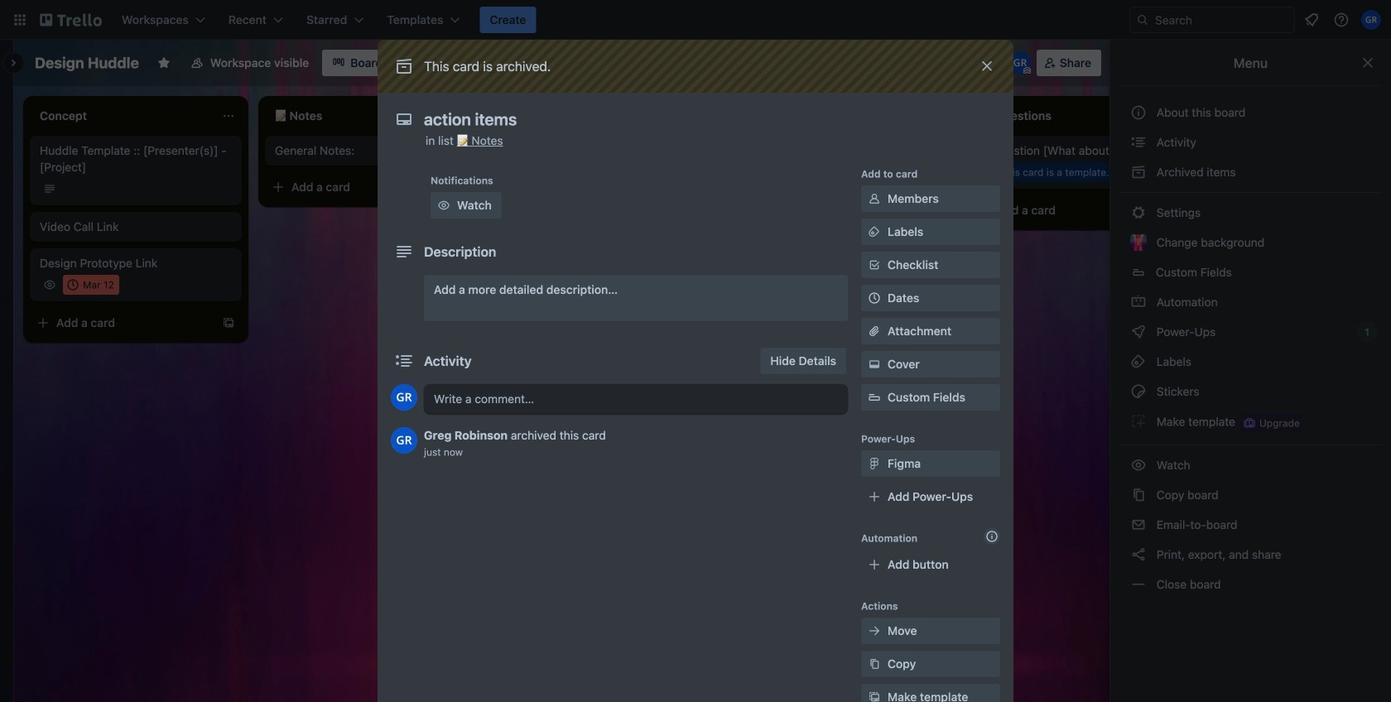 Task type: describe. For each thing, give the bounding box(es) containing it.
Board name text field
[[27, 50, 147, 76]]

primary element
[[0, 0, 1392, 40]]

1 vertical spatial greg robinson (gregrobinson96) image
[[391, 384, 418, 411]]

create from template… image
[[222, 316, 235, 330]]

customize views image
[[401, 55, 418, 71]]

1 vertical spatial create from template… image
[[928, 204, 941, 217]]

greg robinson (gregrobinson96) image
[[1009, 51, 1032, 75]]

0 notifications image
[[1302, 10, 1322, 30]]



Task type: vqa. For each thing, say whether or not it's contained in the screenshot.
middle CREATE FROM TEMPLATE… image
yes



Task type: locate. For each thing, give the bounding box(es) containing it.
sm image
[[833, 50, 857, 73], [1131, 164, 1147, 181], [867, 191, 883, 207], [1131, 205, 1147, 221], [1131, 354, 1147, 370], [867, 456, 883, 472], [1131, 457, 1147, 474], [1131, 517, 1147, 534], [1131, 577, 1147, 593], [867, 623, 883, 640], [867, 656, 883, 673]]

star or unstar board image
[[157, 56, 171, 70]]

sm image
[[1131, 134, 1147, 151], [436, 197, 452, 214], [867, 224, 883, 240], [1131, 294, 1147, 311], [1131, 324, 1147, 340], [867, 356, 883, 373], [1131, 384, 1147, 400], [1131, 413, 1147, 430], [1131, 487, 1147, 504], [1131, 547, 1147, 563], [867, 689, 883, 703]]

create from template… image
[[457, 181, 471, 194], [928, 204, 941, 217]]

Search field
[[1150, 7, 1295, 32]]

None checkbox
[[63, 275, 119, 295]]

1 horizontal spatial create from template… image
[[928, 204, 941, 217]]

0 horizontal spatial create from template… image
[[457, 181, 471, 194]]

0 vertical spatial create from template… image
[[457, 181, 471, 194]]

2 vertical spatial greg robinson (gregrobinson96) image
[[391, 427, 418, 454]]

search image
[[1137, 13, 1150, 27]]

open information menu image
[[1334, 12, 1350, 28]]

None text field
[[416, 104, 963, 134]]

0 vertical spatial greg robinson (gregrobinson96) image
[[1362, 10, 1382, 30]]

greg robinson (gregrobinson96) image
[[1362, 10, 1382, 30], [391, 384, 418, 411], [391, 427, 418, 454]]

Write a comment text field
[[424, 384, 848, 414]]



